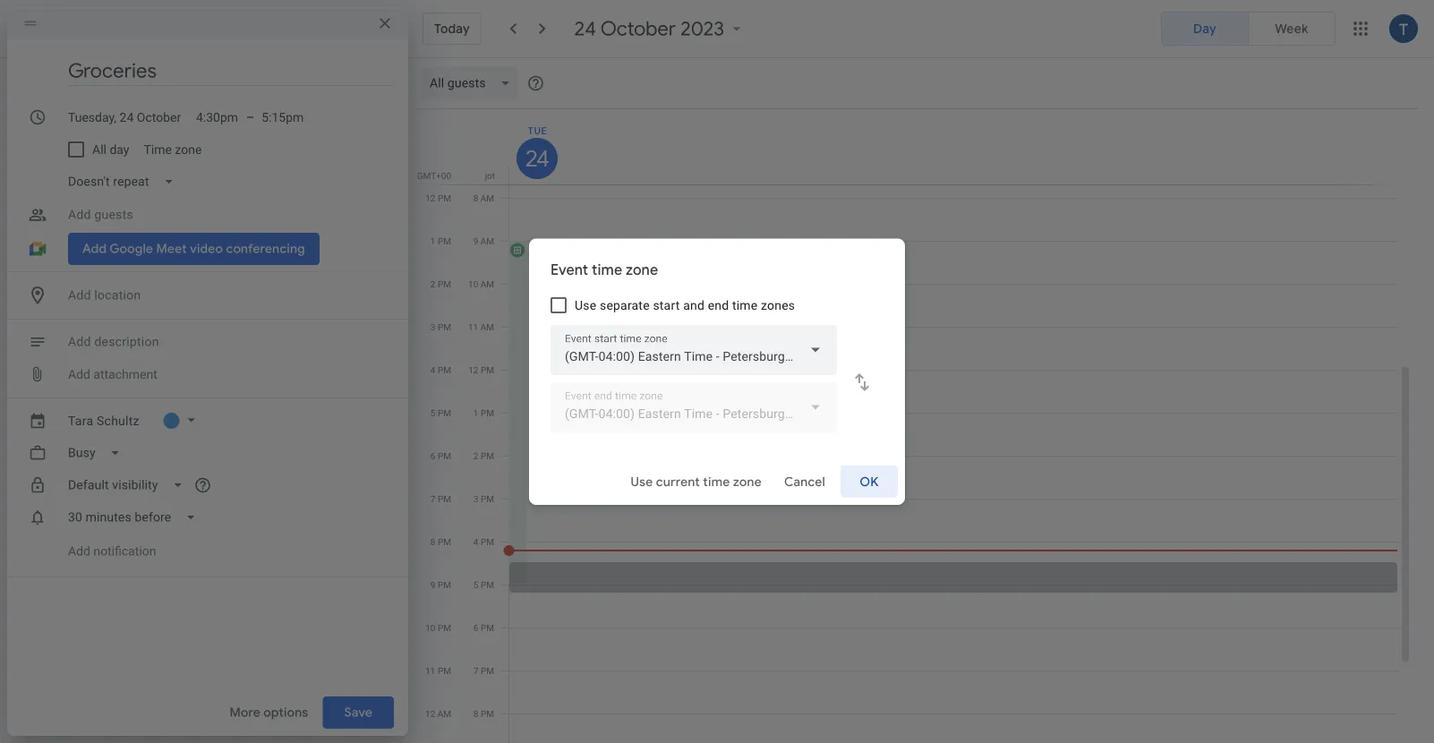 Task type: describe. For each thing, give the bounding box(es) containing it.
zone inside button
[[175, 142, 202, 157]]

week
[[1275, 21, 1309, 36]]

0 vertical spatial 2
[[431, 278, 436, 289]]

ok
[[860, 474, 879, 489]]

schultz
[[97, 413, 139, 428]]

0 horizontal spatial 4 pm
[[431, 364, 451, 375]]

2 vertical spatial 12
[[425, 708, 435, 719]]

start
[[653, 298, 680, 312]]

0 vertical spatial time
[[592, 260, 623, 278]]

cancel button
[[776, 460, 834, 503]]

9 for 9 pm
[[431, 579, 436, 590]]

am for 8 am
[[481, 193, 494, 203]]

and
[[683, 298, 705, 312]]

11 pm
[[426, 665, 451, 676]]

24
[[575, 16, 597, 41]]

tara
[[68, 413, 93, 428]]

add attachment
[[68, 367, 157, 382]]

10 am
[[468, 278, 494, 289]]

1 horizontal spatial 6 pm
[[474, 622, 494, 633]]

11 for 11 am
[[468, 321, 478, 332]]

1 horizontal spatial 1 pm
[[474, 407, 494, 418]]

event time zone
[[551, 260, 658, 278]]

–
[[246, 110, 254, 125]]

0 vertical spatial 3 pm
[[431, 321, 451, 332]]

1 horizontal spatial 3 pm
[[474, 493, 494, 504]]

0 vertical spatial 5 pm
[[431, 407, 451, 418]]

today button
[[423, 13, 482, 45]]

use separate start and end time zones
[[575, 298, 795, 312]]

today
[[434, 21, 470, 36]]

9am
[[604, 245, 626, 257]]

october
[[601, 16, 676, 41]]

option group containing day
[[1161, 12, 1336, 46]]

0 vertical spatial 6 pm
[[431, 450, 451, 461]]

0 horizontal spatial 5
[[431, 407, 436, 418]]

use for use separate start and end time zones
[[575, 298, 597, 312]]

1 horizontal spatial 8 pm
[[474, 708, 494, 719]]

day
[[1194, 21, 1217, 36]]

add notification button
[[61, 535, 163, 568]]

appointments
[[530, 245, 599, 257]]

time inside button
[[703, 474, 730, 489]]

11 am
[[468, 321, 494, 332]]

am for 9 am
[[481, 235, 494, 246]]

12 am
[[425, 708, 451, 719]]

Add title text field
[[68, 57, 394, 84]]

24 october 2023 button
[[567, 16, 753, 41]]

1 vertical spatial time
[[732, 298, 758, 312]]

0 vertical spatial 7
[[431, 493, 436, 504]]

Day radio
[[1161, 12, 1249, 46]]

1 vertical spatial 12 pm
[[469, 364, 494, 375]]

10 pm
[[426, 622, 451, 633]]



Task type: vqa. For each thing, say whether or not it's contained in the screenshot.
25 "element"
no



Task type: locate. For each thing, give the bounding box(es) containing it.
ok button
[[841, 460, 898, 503]]

1 vertical spatial 1 pm
[[474, 407, 494, 418]]

1 vertical spatial 6
[[474, 622, 479, 633]]

11
[[468, 321, 478, 332], [426, 665, 436, 676]]

12 down 11 pm
[[425, 708, 435, 719]]

8 up 9 am
[[473, 193, 478, 203]]

1 vertical spatial 3
[[474, 493, 479, 504]]

1 vertical spatial 8
[[431, 536, 436, 547]]

2 horizontal spatial zone
[[733, 474, 762, 489]]

time right end
[[732, 298, 758, 312]]

0 horizontal spatial use
[[575, 298, 597, 312]]

1 horizontal spatial 2 pm
[[474, 450, 494, 461]]

1 horizontal spatial use
[[631, 474, 653, 489]]

1 vertical spatial 4
[[474, 536, 479, 547]]

2023
[[681, 16, 725, 41]]

add left attachment
[[68, 367, 90, 382]]

attachment
[[93, 367, 157, 382]]

8 pm right 12 am
[[474, 708, 494, 719]]

12 down the gmt+00
[[426, 193, 436, 203]]

am for 12 am
[[438, 708, 451, 719]]

1 horizontal spatial 3
[[474, 493, 479, 504]]

3 pm
[[431, 321, 451, 332], [474, 493, 494, 504]]

am
[[481, 193, 494, 203], [481, 235, 494, 246], [481, 278, 494, 289], [481, 321, 494, 332], [438, 708, 451, 719]]

event time zone dialog
[[529, 238, 905, 505]]

9 pm
[[431, 579, 451, 590]]

2 vertical spatial zone
[[733, 474, 762, 489]]

1 horizontal spatial 7
[[474, 665, 479, 676]]

0 vertical spatial 11
[[468, 321, 478, 332]]

2 vertical spatial 8
[[474, 708, 479, 719]]

8 up 9 pm
[[431, 536, 436, 547]]

0 horizontal spatial 11
[[426, 665, 436, 676]]

1 vertical spatial 11
[[426, 665, 436, 676]]

time right current
[[703, 474, 730, 489]]

add inside "button"
[[68, 544, 90, 559]]

grid
[[415, 109, 1413, 743]]

1 horizontal spatial 11
[[468, 321, 478, 332]]

6
[[431, 450, 436, 461], [474, 622, 479, 633]]

9 up 10 pm at the bottom left
[[431, 579, 436, 590]]

none field inside event time zone dialog
[[551, 325, 837, 375]]

1 vertical spatial 2
[[474, 450, 479, 461]]

0 horizontal spatial 12 pm
[[426, 193, 451, 203]]

use left current
[[631, 474, 653, 489]]

3
[[431, 321, 436, 332], [474, 493, 479, 504]]

1 vertical spatial 7 pm
[[474, 665, 494, 676]]

0 horizontal spatial 10
[[426, 622, 436, 633]]

1 horizontal spatial 1
[[474, 407, 479, 418]]

0 vertical spatial 10
[[468, 278, 478, 289]]

0 horizontal spatial time
[[592, 260, 623, 278]]

0 horizontal spatial 7
[[431, 493, 436, 504]]

0 horizontal spatial 4
[[431, 364, 436, 375]]

9 am
[[473, 235, 494, 246]]

grid containing appointments
[[415, 109, 1413, 743]]

0 horizontal spatial 5 pm
[[431, 407, 451, 418]]

10 up 11 am at top
[[468, 278, 478, 289]]

0 vertical spatial 12 pm
[[426, 193, 451, 203]]

11 down 10 am
[[468, 321, 478, 332]]

add left notification
[[68, 544, 90, 559]]

0 vertical spatial 7 pm
[[431, 493, 451, 504]]

12 pm
[[426, 193, 451, 203], [469, 364, 494, 375]]

1 vertical spatial 8 pm
[[474, 708, 494, 719]]

zone
[[175, 142, 202, 157], [626, 260, 658, 278], [733, 474, 762, 489]]

0 vertical spatial 8 pm
[[431, 536, 451, 547]]

zone inside button
[[733, 474, 762, 489]]

9 for 9 am
[[473, 235, 478, 246]]

7 pm right 11 pm
[[474, 665, 494, 676]]

1 vertical spatial 9
[[431, 579, 436, 590]]

10 for 10 am
[[468, 278, 478, 289]]

1 vertical spatial 4 pm
[[474, 536, 494, 547]]

add notification
[[68, 544, 156, 559]]

7 pm
[[431, 493, 451, 504], [474, 665, 494, 676]]

0 vertical spatial 1
[[431, 235, 436, 246]]

0 horizontal spatial 3
[[431, 321, 436, 332]]

1 vertical spatial 3 pm
[[474, 493, 494, 504]]

pm
[[438, 193, 451, 203], [438, 235, 451, 246], [438, 278, 451, 289], [438, 321, 451, 332], [438, 364, 451, 375], [481, 364, 494, 375], [438, 407, 451, 418], [481, 407, 494, 418], [438, 450, 451, 461], [481, 450, 494, 461], [438, 493, 451, 504], [481, 493, 494, 504], [438, 536, 451, 547], [481, 536, 494, 547], [438, 579, 451, 590], [481, 579, 494, 590], [438, 622, 451, 633], [481, 622, 494, 633], [438, 665, 451, 676], [481, 665, 494, 676], [481, 708, 494, 719]]

0 horizontal spatial 8 pm
[[431, 536, 451, 547]]

am down 10 am
[[481, 321, 494, 332]]

7 pm up 9 pm
[[431, 493, 451, 504]]

1 vertical spatial 5
[[474, 579, 479, 590]]

1 vertical spatial 7
[[474, 665, 479, 676]]

0 horizontal spatial 3 pm
[[431, 321, 451, 332]]

1 horizontal spatial 4
[[474, 536, 479, 547]]

1 vertical spatial 6 pm
[[474, 622, 494, 633]]

24 october 2023
[[575, 16, 725, 41]]

0 vertical spatial 6
[[431, 450, 436, 461]]

0 vertical spatial 9
[[473, 235, 478, 246]]

time zone button
[[136, 133, 209, 166]]

10 for 10 pm
[[426, 622, 436, 633]]

1 horizontal spatial 2
[[474, 450, 479, 461]]

appointments 9am
[[530, 245, 626, 257]]

1 left 9 am
[[431, 235, 436, 246]]

0 vertical spatial 8
[[473, 193, 478, 203]]

add attachment button
[[61, 358, 165, 390]]

1 vertical spatial use
[[631, 474, 653, 489]]

1 vertical spatial 2 pm
[[474, 450, 494, 461]]

10 up 11 pm
[[426, 622, 436, 633]]

1 horizontal spatial 9
[[473, 235, 478, 246]]

1 horizontal spatial zone
[[626, 260, 658, 278]]

5
[[431, 407, 436, 418], [474, 579, 479, 590]]

0 horizontal spatial 2
[[431, 278, 436, 289]]

1 horizontal spatial time
[[703, 474, 730, 489]]

1 horizontal spatial 10
[[468, 278, 478, 289]]

tara schultz
[[68, 413, 139, 428]]

time zone
[[144, 142, 202, 157]]

12
[[426, 193, 436, 203], [469, 364, 479, 375], [425, 708, 435, 719]]

0 vertical spatial 3
[[431, 321, 436, 332]]

am for 11 am
[[481, 321, 494, 332]]

0 horizontal spatial 2 pm
[[431, 278, 451, 289]]

11 for 11 pm
[[426, 665, 436, 676]]

2
[[431, 278, 436, 289], [474, 450, 479, 461]]

0 horizontal spatial 9
[[431, 579, 436, 590]]

1 horizontal spatial 5 pm
[[474, 579, 494, 590]]

zone left cancel
[[733, 474, 762, 489]]

7 up 9 pm
[[431, 493, 436, 504]]

1 vertical spatial 12
[[469, 364, 479, 375]]

1 add from the top
[[68, 367, 90, 382]]

8 right 12 am
[[474, 708, 479, 719]]

2 horizontal spatial time
[[732, 298, 758, 312]]

zone up separate on the left top of the page
[[626, 260, 658, 278]]

6 pm
[[431, 450, 451, 461], [474, 622, 494, 633]]

option group
[[1161, 12, 1336, 46]]

am down 9 am
[[481, 278, 494, 289]]

1 horizontal spatial 6
[[474, 622, 479, 633]]

2 pm
[[431, 278, 451, 289], [474, 450, 494, 461]]

0 vertical spatial use
[[575, 298, 597, 312]]

column header
[[509, 109, 1399, 184]]

None field
[[551, 325, 837, 375]]

separate
[[600, 298, 650, 312]]

1 vertical spatial zone
[[626, 260, 658, 278]]

1 pm
[[431, 235, 451, 246], [474, 407, 494, 418]]

8 pm up 9 pm
[[431, 536, 451, 547]]

1 horizontal spatial 5
[[474, 579, 479, 590]]

use current time zone button
[[624, 460, 769, 503]]

event
[[551, 260, 588, 278]]

use inside button
[[631, 474, 653, 489]]

0 vertical spatial 4
[[431, 364, 436, 375]]

0 horizontal spatial zone
[[175, 142, 202, 157]]

0 horizontal spatial 1 pm
[[431, 235, 451, 246]]

notification
[[93, 544, 156, 559]]

add inside 'button'
[[68, 367, 90, 382]]

1 vertical spatial 10
[[426, 622, 436, 633]]

am down 11 pm
[[438, 708, 451, 719]]

2 add from the top
[[68, 544, 90, 559]]

0 horizontal spatial 6
[[431, 450, 436, 461]]

7
[[431, 493, 436, 504], [474, 665, 479, 676]]

1 pm down 11 am at top
[[474, 407, 494, 418]]

0 horizontal spatial 1
[[431, 235, 436, 246]]

4
[[431, 364, 436, 375], [474, 536, 479, 547]]

0 vertical spatial 4 pm
[[431, 364, 451, 375]]

use
[[575, 298, 597, 312], [631, 474, 653, 489]]

1 horizontal spatial 12 pm
[[469, 364, 494, 375]]

1 vertical spatial 5 pm
[[474, 579, 494, 590]]

12 pm down 11 am at top
[[469, 364, 494, 375]]

column header inside grid
[[509, 109, 1399, 184]]

7 right 11 pm
[[474, 665, 479, 676]]

use for use current time zone
[[631, 474, 653, 489]]

11 up 12 am
[[426, 665, 436, 676]]

use down the event
[[575, 298, 597, 312]]

9
[[473, 235, 478, 246], [431, 579, 436, 590]]

12 down 11 am at top
[[469, 364, 479, 375]]

cancel
[[784, 474, 826, 489]]

all day
[[92, 142, 129, 157]]

time down 9am
[[592, 260, 623, 278]]

zone right time at the top left of page
[[175, 142, 202, 157]]

time
[[144, 142, 172, 157]]

0 vertical spatial zone
[[175, 142, 202, 157]]

1 horizontal spatial 4 pm
[[474, 536, 494, 547]]

add for add attachment
[[68, 367, 90, 382]]

end
[[708, 298, 729, 312]]

0 vertical spatial 5
[[431, 407, 436, 418]]

1 vertical spatial 1
[[474, 407, 479, 418]]

am down jot
[[481, 193, 494, 203]]

am down 8 am
[[481, 235, 494, 246]]

zones
[[761, 298, 795, 312]]

8 am
[[473, 193, 494, 203]]

to element
[[246, 110, 254, 125]]

0 vertical spatial add
[[68, 367, 90, 382]]

time
[[592, 260, 623, 278], [732, 298, 758, 312], [703, 474, 730, 489]]

0 vertical spatial 2 pm
[[431, 278, 451, 289]]

1
[[431, 235, 436, 246], [474, 407, 479, 418]]

0 horizontal spatial 7 pm
[[431, 493, 451, 504]]

day
[[110, 142, 129, 157]]

10
[[468, 278, 478, 289], [426, 622, 436, 633]]

1 vertical spatial add
[[68, 544, 90, 559]]

8
[[473, 193, 478, 203], [431, 536, 436, 547], [474, 708, 479, 719]]

8 pm
[[431, 536, 451, 547], [474, 708, 494, 719]]

0 horizontal spatial 6 pm
[[431, 450, 451, 461]]

2 vertical spatial time
[[703, 474, 730, 489]]

1 down 11 am at top
[[474, 407, 479, 418]]

1 pm left 9 am
[[431, 235, 451, 246]]

5 pm
[[431, 407, 451, 418], [474, 579, 494, 590]]

Week radio
[[1248, 12, 1336, 46]]

current
[[656, 474, 700, 489]]

12 pm down the gmt+00
[[426, 193, 451, 203]]

jot
[[485, 170, 495, 181]]

4 pm
[[431, 364, 451, 375], [474, 536, 494, 547]]

0 vertical spatial 12
[[426, 193, 436, 203]]

add for add notification
[[68, 544, 90, 559]]

1 horizontal spatial 7 pm
[[474, 665, 494, 676]]

9 up 10 am
[[473, 235, 478, 246]]

all
[[92, 142, 106, 157]]

use current time zone
[[631, 474, 762, 489]]

add
[[68, 367, 90, 382], [68, 544, 90, 559]]

0 vertical spatial 1 pm
[[431, 235, 451, 246]]

am for 10 am
[[481, 278, 494, 289]]

gmt+00
[[417, 170, 451, 181]]



